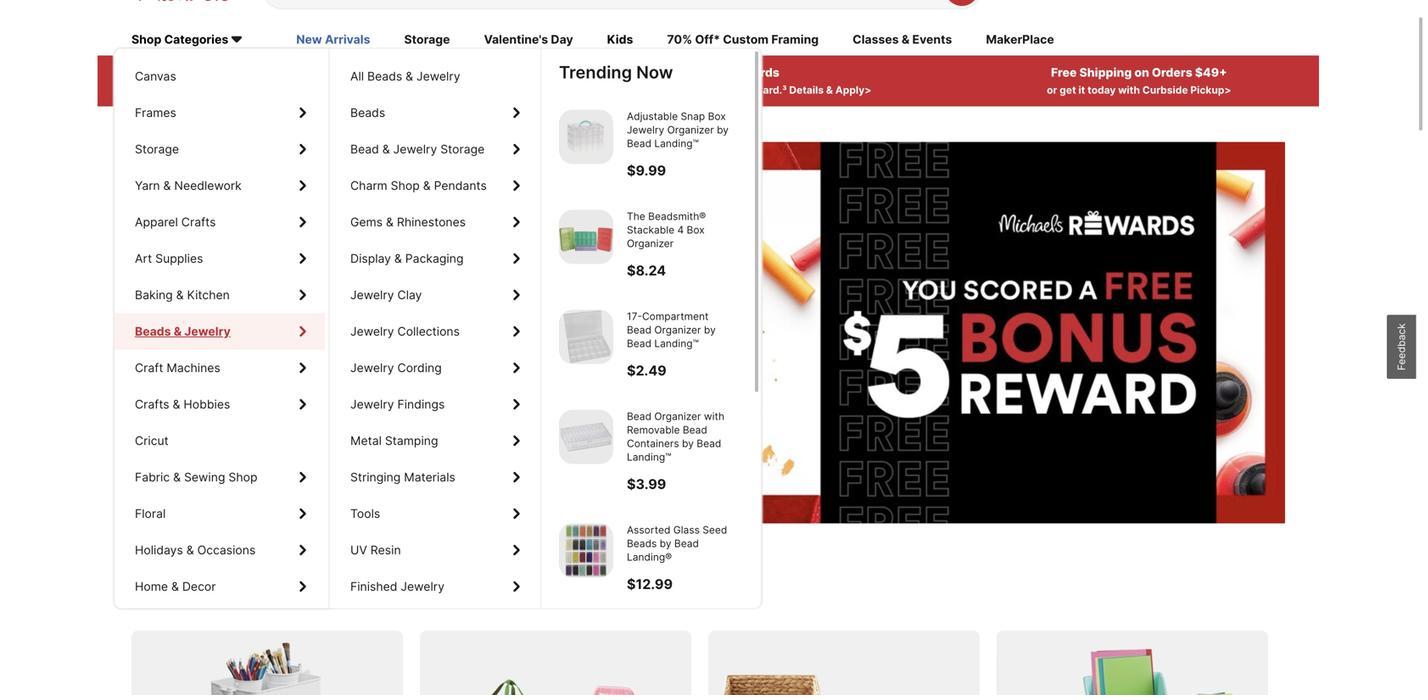 Task type: vqa. For each thing, say whether or not it's contained in the screenshot.
The Canvas link for Storage
yes



Task type: describe. For each thing, give the bounding box(es) containing it.
assorted
[[627, 524, 670, 536]]

art supplies link for 70% off* custom framing
[[115, 240, 325, 277]]

shop for new arrivals
[[229, 470, 257, 485]]

landing™ inside adjustable snap box jewelry organizer by bead landing™
[[654, 137, 699, 150]]

home for classes & events
[[135, 580, 168, 594]]

space.
[[475, 583, 542, 608]]

supplies for kids
[[155, 252, 203, 266]]

baking & kitchen for valentine's day
[[135, 288, 230, 302]]

machines for storage
[[167, 361, 220, 375]]

cricut for valentine's day
[[135, 434, 169, 448]]

yarn & needlework for classes & events
[[135, 179, 242, 193]]

cricut for shop categories
[[135, 434, 169, 448]]

craft for 70% off* custom framing
[[135, 361, 163, 375]]

by inside assorted glass seed beads by bead landing®
[[660, 538, 671, 550]]

and
[[518, 320, 554, 346]]

in
[[715, 66, 726, 80]]

hobbies for classes & events
[[184, 397, 230, 412]]

baking for classes & events
[[135, 288, 173, 302]]

findings
[[397, 397, 445, 412]]

kids
[[607, 32, 633, 47]]

three water hyacinth baskets in white, brown and tan image
[[708, 631, 980, 696]]

metal
[[350, 434, 382, 448]]

4
[[677, 224, 684, 236]]

year's
[[304, 256, 418, 308]]

holidays for classes & events
[[135, 543, 183, 558]]

craft machines for kids
[[135, 361, 220, 375]]

cricut link for valentine's day
[[115, 423, 325, 459]]

needlework for valentine's day
[[174, 179, 242, 193]]

with inside "bead organizer with removable bead containers by bead landing™"
[[704, 411, 724, 423]]

crafts & hobbies link for kids
[[115, 386, 325, 423]]

by inside 17-compartment bead organizer by bead landing™
[[704, 324, 716, 336]]

crafts & hobbies link for storage
[[115, 386, 325, 423]]

price
[[302, 66, 332, 80]]

charm shop & pendants link
[[330, 168, 539, 204]]

shipping
[[1079, 66, 1132, 80]]

cricut link for shop categories
[[115, 423, 325, 459]]

yarn & needlework link for shop categories
[[115, 168, 325, 204]]

baking & kitchen for storage
[[135, 288, 230, 302]]

you for when
[[602, 84, 621, 96]]

frames link for valentine's day
[[115, 95, 325, 131]]

fabric for shop categories
[[135, 470, 170, 485]]

crafts & hobbies for kids
[[135, 397, 230, 412]]

organizer inside 17-compartment bead organizer by bead landing™
[[654, 324, 701, 336]]

rhinestones
[[397, 215, 466, 229]]

white rolling cart with art supplies image
[[131, 631, 403, 696]]

sewing for 70% off* custom framing
[[184, 470, 225, 485]]

metal stamping
[[350, 434, 438, 448]]

you for for
[[571, 256, 642, 308]]

holidays & occasions link for classes & events
[[115, 532, 325, 569]]

home & decor for classes & events
[[135, 580, 216, 594]]

hobbies for new arrivals
[[184, 397, 230, 412]]

crafts & hobbies for new arrivals
[[135, 397, 230, 412]]

fabric for 70% off* custom framing
[[135, 470, 170, 485]]

home & decor link for valentine's day
[[115, 569, 325, 605]]

gems & rhinestones link
[[330, 204, 539, 240]]

a
[[166, 256, 196, 308]]

events
[[912, 32, 952, 47]]

year
[[396, 320, 438, 346]]

holidays & occasions for shop categories
[[135, 543, 256, 558]]

crafts & hobbies for 70% off* custom framing
[[135, 397, 230, 412]]

bead & jewelry storage
[[350, 142, 485, 157]]

apparel crafts for storage
[[135, 215, 216, 229]]

craft for storage
[[135, 361, 163, 375]]

it
[[1078, 84, 1085, 96]]

with inside the free shipping on orders $49+ or get it today with curbside pickup>
[[1118, 84, 1140, 96]]

exclusions
[[303, 84, 356, 96]]

home & decor link for new arrivals
[[115, 569, 325, 605]]

$3.99
[[627, 476, 666, 493]]

1 horizontal spatial all
[[350, 69, 364, 84]]

landing™ inside 17-compartment bead organizer by bead landing™
[[654, 338, 699, 350]]

storage link for shop categories
[[115, 131, 325, 168]]

yarn for 70% off* custom framing
[[135, 179, 160, 193]]

$8.24
[[627, 263, 666, 279]]

kids link
[[607, 31, 633, 50]]

shop categories
[[131, 32, 228, 47]]

every
[[414, 583, 471, 608]]

bead inside "bead & jewelry storage" link
[[350, 142, 379, 157]]

earn
[[665, 66, 691, 80]]

apply>
[[359, 84, 393, 96]]

shop for valentine's day
[[229, 470, 257, 485]]

organizer inside the beadsmith® stackable 4 box organizer
[[627, 237, 674, 250]]

compartment
[[642, 310, 709, 323]]

tools link
[[330, 496, 539, 532]]

baking & kitchen link for storage
[[115, 277, 325, 313]]

rewards
[[728, 66, 779, 80]]

holidays & occasions for new arrivals
[[135, 543, 256, 558]]

earn 9% in rewards when you use your michaels™ credit card.³ details & apply>
[[572, 66, 871, 96]]

apparel for shop categories
[[135, 215, 178, 229]]

decor for classes & events
[[182, 580, 216, 594]]

display & packaging
[[350, 252, 464, 266]]

floral for valentine's day
[[135, 507, 166, 521]]

20% off all regular price purchases with code daily23us. exclusions apply>
[[185, 66, 397, 96]]

your
[[166, 320, 210, 346]]

occasions for new arrivals
[[197, 543, 256, 558]]

landing®
[[627, 551, 672, 564]]

craft for shop categories
[[135, 361, 163, 375]]

your
[[643, 84, 666, 96]]

kitchen for 70% off* custom framing
[[187, 288, 230, 302]]

storage link for kids
[[115, 131, 325, 168]]

home & decor for 70% off* custom framing
[[135, 580, 216, 594]]

holidays & occasions for storage
[[135, 543, 256, 558]]

baking & kitchen for classes & events
[[135, 288, 230, 302]]

by inside adjustable snap box jewelry organizer by bead landing™
[[717, 124, 729, 136]]

yarn & needlework for storage
[[135, 179, 242, 193]]

fabric & sewing shop for new arrivals
[[135, 470, 257, 485]]

shop for kids
[[229, 470, 257, 485]]

makerplace
[[986, 32, 1054, 47]]

frames for shop categories
[[135, 106, 176, 120]]

storage
[[300, 583, 377, 608]]

of
[[336, 320, 356, 346]]

bead inside adjustable snap box jewelry organizer by bead landing™
[[627, 137, 651, 150]]

assorted glass seed beads by bead landing®
[[627, 524, 727, 564]]

gems
[[350, 215, 383, 229]]

shop inside charm shop & pendants 'link'
[[391, 179, 420, 193]]

containers
[[627, 438, 679, 450]]

craft machines for storage
[[135, 361, 220, 375]]

$2.49
[[627, 363, 666, 379]]

fabric for kids
[[135, 470, 170, 485]]

beads & jewelry for shop categories
[[135, 324, 228, 339]]

apply>
[[835, 84, 871, 96]]

home & decor for kids
[[135, 580, 216, 594]]

charm
[[350, 179, 387, 193]]

creative
[[215, 583, 295, 608]]

machines for shop categories
[[167, 361, 220, 375]]

sewing for valentine's day
[[184, 470, 225, 485]]

jewelry findings link
[[330, 386, 539, 423]]

canvas link for kids
[[115, 58, 325, 95]]

pickup>
[[1190, 84, 1231, 96]]

seed
[[703, 524, 727, 536]]

beadsmith®
[[648, 210, 706, 223]]

yarn & needlework link for classes & events
[[115, 168, 325, 204]]

kitchen for new arrivals
[[187, 288, 230, 302]]

storage link for storage
[[115, 131, 325, 168]]

apparel for storage
[[135, 215, 178, 229]]

all inside 20% off all regular price purchases with code daily23us. exclusions apply>
[[235, 66, 251, 80]]

charm shop & pendants
[[350, 179, 487, 193]]

the
[[361, 320, 391, 346]]

custom
[[723, 32, 769, 47]]

cricut link for 70% off* custom framing
[[115, 423, 325, 459]]

free shipping on orders $49+ or get it today with curbside pickup>
[[1047, 66, 1231, 96]]

for for storage
[[381, 583, 410, 608]]

9%
[[694, 66, 712, 80]]

get
[[1060, 84, 1076, 96]]

fabric & sewing shop link for shop categories
[[115, 459, 325, 496]]

fabric & sewing shop for kids
[[135, 470, 257, 485]]

adjustable
[[627, 110, 678, 123]]

adjustable snap box jewelry organizer by bead landing™
[[627, 110, 729, 150]]

classes & events
[[853, 32, 952, 47]]

70% off* custom framing
[[667, 32, 819, 47]]

classes
[[853, 32, 899, 47]]

& inside 'link'
[[423, 179, 431, 193]]

canvas link for valentine's day
[[115, 58, 325, 95]]

holidays for shop categories
[[135, 543, 183, 558]]

reward
[[258, 320, 331, 346]]

uv resin
[[350, 543, 401, 558]]

the beadsmith® stackable 4 box organizer
[[627, 210, 706, 250]]

beads inside assorted glass seed beads by bead landing®
[[627, 538, 657, 550]]

or
[[1047, 84, 1057, 96]]

home for new arrivals
[[135, 580, 168, 594]]

categories
[[164, 32, 228, 47]]

sewing for storage
[[184, 470, 225, 485]]

needlework for 70% off* custom framing
[[174, 179, 242, 193]]

yarn & needlework for 70% off* custom framing
[[135, 179, 242, 193]]

stringing materials link
[[330, 459, 539, 496]]

& inside "earn 9% in rewards when you use your michaels™ credit card.³ details & apply>"
[[826, 84, 833, 96]]

clay
[[397, 288, 422, 302]]

crafts & hobbies for storage
[[135, 397, 230, 412]]

on inside the free shipping on orders $49+ or get it today with curbside pickup>
[[1134, 66, 1149, 80]]

finished jewelry link
[[330, 569, 539, 605]]

holiday storage containers image
[[420, 631, 691, 696]]

today
[[1088, 84, 1116, 96]]

jewelry inside adjustable snap box jewelry organizer by bead landing™
[[627, 124, 664, 136]]

jewelry clay
[[350, 288, 422, 302]]

shop for shop categories
[[229, 470, 257, 485]]

save
[[131, 583, 180, 608]]

sewing for classes & events
[[184, 470, 225, 485]]

home & decor link for kids
[[115, 569, 325, 605]]

is
[[443, 320, 459, 346]]

collections
[[397, 324, 460, 339]]

holidays for kids
[[135, 543, 183, 558]]

fabric for storage
[[135, 470, 170, 485]]

canvas for storage
[[135, 69, 176, 84]]

baking for valentine's day
[[135, 288, 173, 302]]

when
[[572, 84, 600, 96]]

orders
[[1152, 66, 1192, 80]]

art supplies link for shop categories
[[115, 240, 325, 277]]

1 vertical spatial new
[[206, 256, 294, 308]]

now
[[636, 62, 673, 83]]

stamping
[[385, 434, 438, 448]]

valentine's day
[[484, 32, 573, 47]]

pendants
[[434, 179, 487, 193]]

0 horizontal spatial on
[[185, 583, 210, 608]]



Task type: locate. For each thing, give the bounding box(es) containing it.
landing™ down containers
[[627, 451, 671, 463]]

0 vertical spatial landing™
[[654, 137, 699, 150]]

hobbies for valentine's day
[[184, 397, 230, 412]]

resin
[[370, 543, 401, 558]]

cricut link for classes & events
[[115, 423, 325, 459]]

hobbies
[[184, 397, 230, 412], [184, 397, 230, 412], [184, 397, 230, 412], [184, 397, 230, 412], [184, 397, 230, 412], [184, 397, 230, 412], [184, 397, 230, 412], [184, 397, 230, 412]]

occasions
[[197, 543, 256, 558], [197, 543, 256, 558], [197, 543, 256, 558], [197, 543, 256, 558], [197, 543, 256, 558], [197, 543, 256, 558], [197, 543, 256, 558], [197, 543, 256, 558]]

apparel crafts for new arrivals
[[135, 215, 216, 229]]

beads link
[[330, 95, 539, 131]]

free
[[1051, 66, 1077, 80]]

holidays & occasions link for new arrivals
[[115, 532, 325, 569]]

item undefined image left the
[[559, 210, 613, 264]]

art supplies link for valentine's day
[[115, 240, 325, 277]]

for for gift
[[506, 256, 561, 308]]

art for 70% off* custom framing
[[135, 252, 152, 266]]

1 item undefined image from the top
[[559, 110, 613, 164]]

it's
[[559, 320, 586, 346]]

1 horizontal spatial on
[[1134, 66, 1149, 80]]

display
[[350, 252, 391, 266]]

box inside the beadsmith® stackable 4 box organizer
[[687, 224, 705, 236]]

fabric & sewing shop link for kids
[[115, 459, 325, 496]]

apparel crafts link for shop categories
[[115, 204, 325, 240]]

home & decor link for classes & events
[[115, 569, 325, 605]]

colorful plastic storage bins image
[[997, 631, 1268, 696]]

cricut for kids
[[135, 434, 169, 448]]

0 vertical spatial you
[[602, 84, 621, 96]]

canvas for valentine's day
[[135, 69, 176, 84]]

fabric & sewing shop link
[[115, 459, 325, 496], [115, 459, 325, 496], [115, 459, 325, 496], [115, 459, 325, 496], [115, 459, 325, 496], [115, 459, 325, 496], [115, 459, 325, 496], [115, 459, 325, 496]]

landing™ inside "bead organizer with removable bead containers by bead landing™"
[[627, 451, 671, 463]]

fabric & sewing shop link for classes & events
[[115, 459, 325, 496]]

item undefined image right and on the left
[[559, 310, 613, 364]]

frames link for kids
[[115, 95, 325, 131]]

0 vertical spatial box
[[708, 110, 726, 123]]

landing™ down compartment
[[654, 338, 699, 350]]

off*
[[695, 32, 720, 47]]

organizer inside "bead organizer with removable bead containers by bead landing™"
[[654, 411, 701, 423]]

1 vertical spatial you
[[571, 256, 642, 308]]

70% off* custom framing link
[[667, 31, 819, 50]]

storage link for valentine's day
[[115, 131, 325, 168]]

craft for valentine's day
[[135, 361, 163, 375]]

baking for kids
[[135, 288, 173, 302]]

apparel for new arrivals
[[135, 215, 178, 229]]

0 horizontal spatial all
[[235, 66, 251, 80]]

fabric & sewing shop for 70% off* custom framing
[[135, 470, 257, 485]]

apparel for valentine's day
[[135, 215, 178, 229]]

organizer down compartment
[[654, 324, 701, 336]]

yarn & needlework link for kids
[[115, 168, 325, 204]]

cricut link
[[115, 423, 325, 459], [115, 423, 325, 459], [115, 423, 325, 459], [115, 423, 325, 459], [115, 423, 325, 459], [115, 423, 325, 459], [115, 423, 325, 459], [115, 423, 325, 459]]

20%
[[185, 66, 212, 80]]

1 vertical spatial landing™
[[654, 338, 699, 350]]

regular
[[254, 66, 299, 80]]

0 horizontal spatial new
[[206, 256, 294, 308]]

shop inside shop categories link
[[131, 32, 161, 47]]

fabric & sewing shop link for storage
[[115, 459, 325, 496]]

70%
[[667, 32, 692, 47]]

0 vertical spatial new
[[296, 32, 322, 47]]

canvas link
[[115, 58, 325, 95], [115, 58, 325, 95], [115, 58, 325, 95], [115, 58, 325, 95], [115, 58, 325, 95], [115, 58, 325, 95], [115, 58, 325, 95], [115, 58, 325, 95]]

craft machines for 70% off* custom framing
[[135, 361, 220, 375]]

box right 4
[[687, 224, 705, 236]]

fabric for classes & events
[[135, 470, 170, 485]]

storage for 70% off* custom framing
[[135, 142, 179, 157]]

crafts & hobbies for shop categories
[[135, 397, 230, 412]]

by right containers
[[682, 438, 694, 450]]

beads & jewelry link for 70% off* custom framing
[[115, 313, 325, 350]]

home & decor for shop categories
[[135, 580, 216, 594]]

the
[[627, 210, 645, 223]]

1 horizontal spatial box
[[708, 110, 726, 123]]

snap
[[681, 110, 705, 123]]

organizer up removable
[[654, 411, 701, 423]]

jewelry clay link
[[330, 277, 539, 313]]

yarn for kids
[[135, 179, 160, 193]]

17-compartment bead organizer by bead landing™
[[627, 310, 716, 350]]

card.³
[[755, 84, 787, 96]]

valentine's day link
[[484, 31, 573, 50]]

fabric & sewing shop
[[135, 470, 257, 485], [135, 470, 257, 485], [135, 470, 257, 485], [135, 470, 257, 485], [135, 470, 257, 485], [135, 470, 257, 485], [135, 470, 257, 485], [135, 470, 257, 485]]

1 horizontal spatial new
[[296, 32, 322, 47]]

beads & jewelry link
[[115, 313, 325, 350], [115, 313, 325, 350], [115, 313, 325, 350], [115, 313, 325, 350], [115, 313, 325, 350], [115, 313, 325, 350], [115, 313, 325, 350], [115, 313, 325, 350]]

purchases
[[335, 66, 397, 80]]

baking & kitchen for kids
[[135, 288, 230, 302]]

0 vertical spatial on
[[1134, 66, 1149, 80]]

you down trending now
[[602, 84, 621, 96]]

organizer down snap
[[667, 124, 714, 136]]

craft
[[135, 361, 163, 375], [135, 361, 163, 375], [135, 361, 163, 375], [135, 361, 163, 375], [135, 361, 163, 375], [135, 361, 163, 375], [135, 361, 163, 375], [135, 361, 163, 375]]

by up landing®
[[660, 538, 671, 550]]

canvas for 70% off* custom framing
[[135, 69, 176, 84]]

packaging
[[405, 252, 464, 266]]

all up apply> on the top left of page
[[350, 69, 364, 84]]

art for classes & events
[[135, 252, 152, 266]]

3 item undefined image from the top
[[559, 310, 613, 364]]

new up first
[[206, 256, 294, 308]]

cricut
[[135, 434, 169, 448], [135, 434, 169, 448], [135, 434, 169, 448], [135, 434, 169, 448], [135, 434, 169, 448], [135, 434, 169, 448], [135, 434, 169, 448], [135, 434, 169, 448]]

stackable
[[627, 224, 674, 236]]

beads & jewelry for new arrivals
[[135, 324, 228, 339]]

floral link
[[115, 496, 325, 532], [115, 496, 325, 532], [115, 496, 325, 532], [115, 496, 325, 532], [115, 496, 325, 532], [115, 496, 325, 532], [115, 496, 325, 532], [115, 496, 325, 532]]

canvas link for 70% off* custom framing
[[115, 58, 325, 95]]

arrivals
[[325, 32, 370, 47]]

apparel for 70% off* custom framing
[[135, 215, 178, 229]]

floral link for valentine's day
[[115, 496, 325, 532]]

for up and on the left
[[506, 256, 561, 308]]

floral link for kids
[[115, 496, 325, 532]]

frames link for new arrivals
[[115, 95, 325, 131]]

art supplies for valentine's day
[[135, 252, 203, 266]]

with
[[189, 84, 211, 96], [1118, 84, 1140, 96], [704, 411, 724, 423]]

2 horizontal spatial with
[[1118, 84, 1140, 96]]

2 item undefined image from the top
[[559, 210, 613, 264]]

holidays & occasions for classes & events
[[135, 543, 256, 558]]

baking & kitchen link for valentine's day
[[115, 277, 325, 313]]

kitchen for kids
[[187, 288, 230, 302]]

1 vertical spatial box
[[687, 224, 705, 236]]

art
[[135, 252, 152, 266], [135, 252, 152, 266], [135, 252, 152, 266], [135, 252, 152, 266], [135, 252, 152, 266], [135, 252, 152, 266], [135, 252, 152, 266], [135, 252, 152, 266]]

by down compartment
[[704, 324, 716, 336]]

yarn
[[135, 179, 160, 193], [135, 179, 160, 193], [135, 179, 160, 193], [135, 179, 160, 193], [135, 179, 160, 193], [135, 179, 160, 193], [135, 179, 160, 193], [135, 179, 160, 193]]

floral link for 70% off* custom framing
[[115, 496, 325, 532]]

organizer down stackable
[[627, 237, 674, 250]]

all right off on the left of page
[[235, 66, 251, 80]]

1 vertical spatial for
[[381, 583, 410, 608]]

sewing
[[184, 470, 225, 485], [184, 470, 225, 485], [184, 470, 225, 485], [184, 470, 225, 485], [184, 470, 225, 485], [184, 470, 225, 485], [184, 470, 225, 485], [184, 470, 225, 485]]

item undefined image left landing®
[[559, 524, 613, 578]]

uv resin link
[[330, 532, 539, 569]]

you scored a free $5 bonus reward image
[[132, 142, 1285, 524]]

a new year's gift for you
[[166, 256, 642, 308]]

finished
[[350, 580, 397, 594]]

crafts & hobbies
[[135, 397, 230, 412], [135, 397, 230, 412], [135, 397, 230, 412], [135, 397, 230, 412], [135, 397, 230, 412], [135, 397, 230, 412], [135, 397, 230, 412], [135, 397, 230, 412]]

fabric & sewing shop link for new arrivals
[[115, 459, 325, 496]]

jewelry collections link
[[330, 313, 539, 350]]

organizer inside adjustable snap box jewelry organizer by bead landing™
[[667, 124, 714, 136]]

on up curbside in the top right of the page
[[1134, 66, 1149, 80]]

art supplies link for storage
[[115, 240, 325, 277]]

materials
[[404, 470, 455, 485]]

apparel crafts for valentine's day
[[135, 215, 216, 229]]

holidays
[[135, 543, 183, 558], [135, 543, 183, 558], [135, 543, 183, 558], [135, 543, 183, 558], [135, 543, 183, 558], [135, 543, 183, 558], [135, 543, 183, 558], [135, 543, 183, 558]]

item undefined image left containers
[[559, 410, 613, 464]]

craft machines link for 70% off* custom framing
[[115, 350, 325, 386]]

with inside 20% off all regular price purchases with code daily23us. exclusions apply>
[[189, 84, 211, 96]]

off
[[214, 66, 233, 80]]

0 horizontal spatial with
[[189, 84, 211, 96]]

1 vertical spatial on
[[185, 583, 210, 608]]

0 vertical spatial for
[[506, 256, 561, 308]]

occasions for 70% off* custom framing
[[197, 543, 256, 558]]

1 horizontal spatial with
[[704, 411, 724, 423]]

art supplies for 70% off* custom framing
[[135, 252, 203, 266]]

floral for 70% off* custom framing
[[135, 507, 166, 521]]

bead inside assorted glass seed beads by bead landing®
[[674, 538, 699, 550]]

machines
[[167, 361, 220, 375], [167, 361, 220, 375], [167, 361, 220, 375], [167, 361, 220, 375], [167, 361, 220, 375], [167, 361, 220, 375], [167, 361, 220, 375], [167, 361, 220, 375]]

canvas link for classes & events
[[115, 58, 325, 95]]

apparel crafts link for classes & events
[[115, 204, 325, 240]]

holidays & occasions
[[135, 543, 256, 558], [135, 543, 256, 558], [135, 543, 256, 558], [135, 543, 256, 558], [135, 543, 256, 558], [135, 543, 256, 558], [135, 543, 256, 558], [135, 543, 256, 558]]

sewing for new arrivals
[[184, 470, 225, 485]]

daily23us.
[[241, 84, 300, 96]]

0 horizontal spatial box
[[687, 224, 705, 236]]

holidays & occasions link for kids
[[115, 532, 325, 569]]

decor for valentine's day
[[182, 580, 216, 594]]

home & decor
[[135, 580, 216, 594], [135, 580, 216, 594], [135, 580, 216, 594], [135, 580, 216, 594], [135, 580, 216, 594], [135, 580, 216, 594], [135, 580, 216, 594], [135, 580, 216, 594]]

new up price
[[296, 32, 322, 47]]

machines for valentine's day
[[167, 361, 220, 375]]

storage for classes & events
[[135, 142, 179, 157]]

home for storage
[[135, 580, 168, 594]]

art supplies for storage
[[135, 252, 203, 266]]

michaels™
[[668, 84, 720, 96]]

fabric & sewing shop link for valentine's day
[[115, 459, 325, 496]]

curbside
[[1142, 84, 1188, 96]]

item undefined image down when
[[559, 110, 613, 164]]

4 item undefined image from the top
[[559, 410, 613, 464]]

$9.99
[[627, 162, 666, 179]]

apparel crafts link for valentine's day
[[115, 204, 325, 240]]

craft machines
[[135, 361, 220, 375], [135, 361, 220, 375], [135, 361, 220, 375], [135, 361, 220, 375], [135, 361, 220, 375], [135, 361, 220, 375], [135, 361, 220, 375], [135, 361, 220, 375]]

details
[[789, 84, 824, 96]]

shop categories link
[[131, 31, 262, 50]]

you
[[602, 84, 621, 96], [571, 256, 642, 308]]

machines for classes & events
[[167, 361, 220, 375]]

art supplies for kids
[[135, 252, 203, 266]]

item undefined image
[[559, 110, 613, 164], [559, 210, 613, 264], [559, 310, 613, 364], [559, 410, 613, 464], [559, 524, 613, 578]]

box inside adjustable snap box jewelry organizer by bead landing™
[[708, 110, 726, 123]]

frames for valentine's day
[[135, 106, 176, 120]]

frames link
[[115, 95, 325, 131], [115, 95, 325, 131], [115, 95, 325, 131], [115, 95, 325, 131], [115, 95, 325, 131], [115, 95, 325, 131], [115, 95, 325, 131], [115, 95, 325, 131]]

landing™ down snap
[[654, 137, 699, 150]]

new arrivals
[[296, 32, 370, 47]]

by down credit
[[717, 124, 729, 136]]

you inside "earn 9% in rewards when you use your michaels™ credit card.³ details & apply>"
[[602, 84, 621, 96]]

bead
[[627, 137, 651, 150], [350, 142, 379, 157], [627, 324, 651, 336], [627, 338, 651, 350], [627, 411, 651, 423], [683, 424, 707, 436], [697, 438, 721, 450], [674, 538, 699, 550]]

craft machines link
[[115, 350, 325, 386], [115, 350, 325, 386], [115, 350, 325, 386], [115, 350, 325, 386], [115, 350, 325, 386], [115, 350, 325, 386], [115, 350, 325, 386], [115, 350, 325, 386]]

craft machines link for valentine's day
[[115, 350, 325, 386]]

on right save
[[185, 583, 210, 608]]

shop for 70% off* custom framing
[[229, 470, 257, 485]]

code
[[213, 84, 238, 96]]

craft machines link for classes & events
[[115, 350, 325, 386]]

baking for shop categories
[[135, 288, 173, 302]]

2 vertical spatial landing™
[[627, 451, 671, 463]]

1 horizontal spatial for
[[506, 256, 561, 308]]

craft machines link for storage
[[115, 350, 325, 386]]

art supplies for new arrivals
[[135, 252, 203, 266]]

holidays & occasions for kids
[[135, 543, 256, 558]]

frames link for storage
[[115, 95, 325, 131]]

jewelry
[[417, 69, 460, 84], [627, 124, 664, 136], [393, 142, 437, 157], [350, 288, 394, 302], [184, 324, 228, 339], [184, 324, 228, 339], [184, 324, 228, 339], [184, 324, 228, 339], [184, 324, 228, 339], [184, 324, 228, 339], [184, 324, 228, 339], [184, 324, 231, 339], [350, 324, 394, 339], [350, 361, 394, 375], [350, 397, 394, 412], [401, 580, 444, 594]]

beads & jewelry link for valentine's day
[[115, 313, 325, 350]]

for down resin on the bottom left of page
[[381, 583, 410, 608]]

you up 17-
[[571, 256, 642, 308]]

holidays & occasions link for valentine's day
[[115, 532, 325, 569]]

beads & jewelry
[[135, 324, 228, 339], [135, 324, 228, 339], [135, 324, 228, 339], [135, 324, 228, 339], [135, 324, 228, 339], [135, 324, 228, 339], [135, 324, 228, 339], [135, 324, 231, 339]]

classes & events link
[[853, 31, 952, 50]]

bead & jewelry storage link
[[330, 131, 539, 168]]

crafts & hobbies link
[[115, 386, 325, 423], [115, 386, 325, 423], [115, 386, 325, 423], [115, 386, 325, 423], [115, 386, 325, 423], [115, 386, 325, 423], [115, 386, 325, 423], [115, 386, 325, 423]]

17-
[[627, 310, 642, 323]]

all beads & jewelry
[[350, 69, 460, 84]]

on
[[1134, 66, 1149, 80], [185, 583, 210, 608]]

crafts & hobbies for valentine's day
[[135, 397, 230, 412]]

box right snap
[[708, 110, 726, 123]]

bead organizer with removable bead containers by bead landing™
[[627, 411, 724, 463]]

floral link for shop categories
[[115, 496, 325, 532]]

beads & jewelry link for kids
[[115, 313, 325, 350]]

5 item undefined image from the top
[[559, 524, 613, 578]]

$49+
[[1195, 66, 1227, 80]]

yarn & needlework link for new arrivals
[[115, 168, 325, 204]]

art for shop categories
[[135, 252, 152, 266]]

crafts & hobbies link for shop categories
[[115, 386, 325, 423]]

crafts & hobbies for classes & events
[[135, 397, 230, 412]]

stringing materials
[[350, 470, 455, 485]]

craft machines link for new arrivals
[[115, 350, 325, 386]]

decor for shop categories
[[182, 580, 216, 594]]

art for kids
[[135, 252, 152, 266]]

jewelry collections
[[350, 324, 460, 339]]

0 horizontal spatial for
[[381, 583, 410, 608]]

by inside "bead organizer with removable bead containers by bead landing™"
[[682, 438, 694, 450]]

makerplace link
[[986, 31, 1054, 50]]



